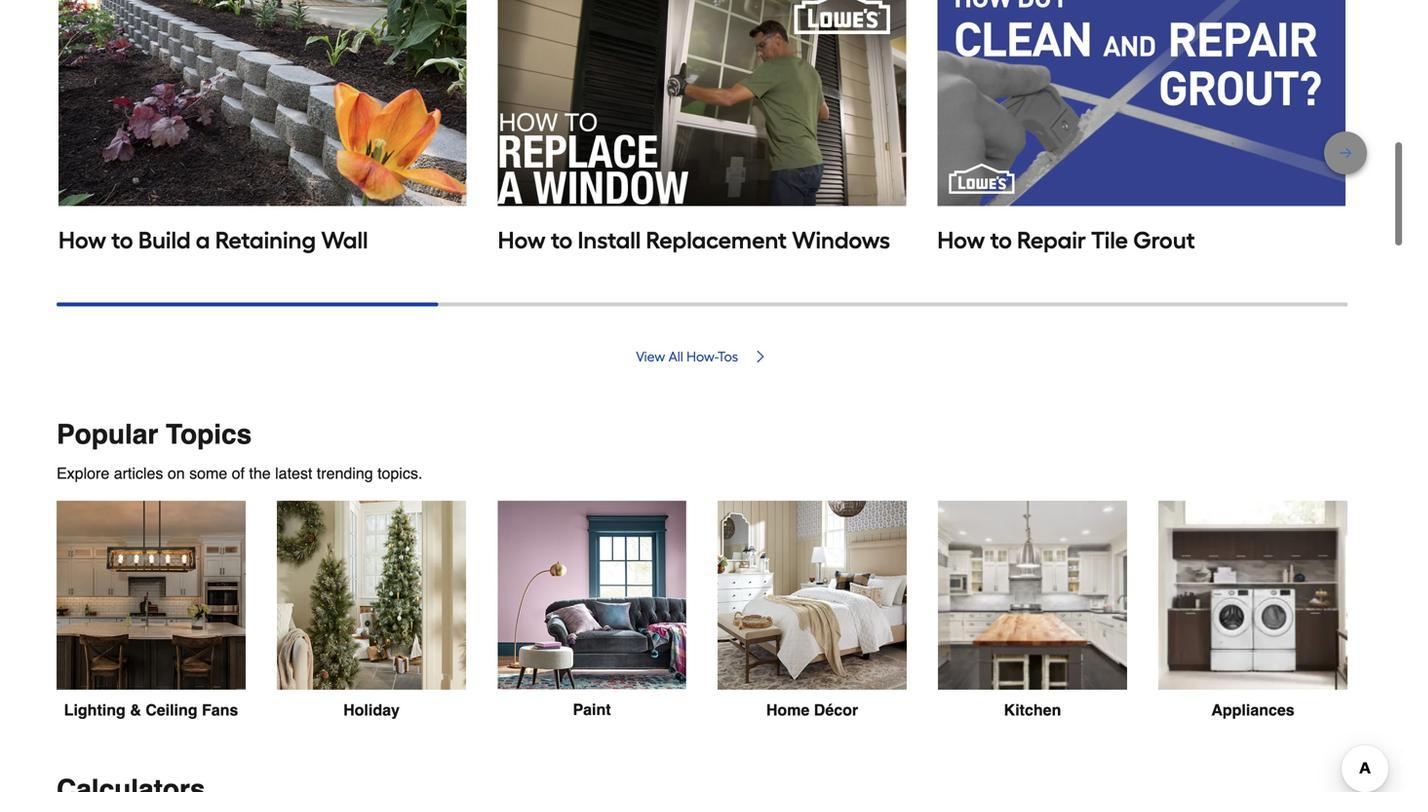 Task type: describe. For each thing, give the bounding box(es) containing it.
topics
[[166, 419, 252, 451]]

appliances
[[1211, 702, 1294, 720]]

lighting & ceiling fans
[[64, 702, 238, 720]]

holiday
[[343, 702, 400, 720]]

home décor
[[766, 702, 858, 720]]

on
[[168, 465, 185, 483]]

install
[[578, 226, 641, 255]]

how-
[[687, 349, 718, 365]]

a living room with a violet accent wall, a window with blue casing and a gray sofa. image
[[497, 501, 686, 690]]

a
[[196, 226, 210, 255]]

articles
[[114, 465, 163, 483]]

paint link
[[497, 501, 686, 720]]

to for install
[[551, 226, 573, 255]]

lighting & ceiling fans link
[[57, 501, 246, 720]]

paint
[[573, 701, 611, 719]]

how to repair tile grout link
[[937, 0, 1346, 256]]

build
[[138, 226, 191, 255]]

home
[[766, 702, 810, 720]]

a living room and sunroom decorated with lighted christmas trees, a wreath and garland. image
[[277, 501, 466, 690]]

how for how to repair tile grout
[[937, 226, 985, 255]]

popular
[[57, 419, 158, 451]]

appliances link
[[1158, 501, 1347, 720]]

how to repair tile grout
[[937, 226, 1195, 255]]

&
[[130, 702, 141, 720]]

latest
[[275, 465, 312, 483]]

retaining
[[215, 226, 316, 255]]

explore articles on some of the latest trending topics.
[[57, 465, 422, 483]]



Task type: locate. For each thing, give the bounding box(es) containing it.
tos
[[718, 349, 738, 365]]

a bedroom with brown wood paneling, a white dresser and a bed with beige and brown blankets. image
[[718, 501, 907, 690]]

to for repair
[[990, 226, 1012, 255]]

all
[[669, 349, 683, 365]]

of
[[232, 465, 245, 483]]

wall
[[321, 226, 368, 255]]

how to build a retaining wall
[[59, 226, 368, 255]]

how inside how to repair tile grout link
[[937, 226, 985, 255]]

home décor link
[[718, 501, 907, 720]]

some
[[189, 465, 227, 483]]

2 horizontal spatial how
[[937, 226, 985, 255]]

lighting
[[64, 702, 126, 720]]

to
[[111, 226, 133, 255], [551, 226, 573, 255], [990, 226, 1012, 255]]

3 to from the left
[[990, 226, 1012, 255]]

kitchen
[[1004, 702, 1061, 720]]

1 horizontal spatial how
[[498, 226, 546, 255]]

how to build a retaining wall link
[[59, 0, 467, 256]]

white side-by-side washer and dryer set between brown cabinets in a laundry room with a window. image
[[1158, 501, 1347, 690]]

grout
[[1133, 226, 1195, 255]]

fans
[[202, 702, 238, 720]]

explore
[[57, 465, 109, 483]]

how for how to install replacement windows
[[498, 226, 546, 255]]

to left install
[[551, 226, 573, 255]]

a farmhouse-style hanging light with five lighted bulbs over a kitchen island. image
[[57, 501, 246, 690]]

how to install replacement windows
[[498, 226, 890, 255]]

0 horizontal spatial to
[[111, 226, 133, 255]]

2 to from the left
[[551, 226, 573, 255]]

to for build
[[111, 226, 133, 255]]

windows
[[792, 226, 890, 255]]

1 to from the left
[[111, 226, 133, 255]]

view
[[636, 349, 665, 365]]

3 how from the left
[[937, 226, 985, 255]]

how
[[59, 226, 106, 255], [498, 226, 546, 255], [937, 226, 985, 255]]

1 horizontal spatial to
[[551, 226, 573, 255]]

2 how from the left
[[498, 226, 546, 255]]

how to install replacement windows link
[[498, 0, 906, 256]]

how inside "how to build a retaining wall" link
[[59, 226, 106, 255]]

popular topics
[[57, 419, 252, 451]]

how left install
[[498, 226, 546, 255]]

repair
[[1017, 226, 1086, 255]]

holiday link
[[277, 501, 466, 720]]

how for how to build a retaining wall
[[59, 226, 106, 255]]

view all how-tos link
[[57, 349, 1347, 365]]

ceiling
[[145, 702, 197, 720]]

1 how from the left
[[59, 226, 106, 255]]

0 horizontal spatial how
[[59, 226, 106, 255]]

view all how-tos
[[636, 349, 738, 365]]

tile
[[1091, 226, 1128, 255]]

to left repair on the right of page
[[990, 226, 1012, 255]]

kitchen link
[[938, 501, 1127, 720]]

trending
[[317, 465, 373, 483]]

the
[[249, 465, 271, 483]]

how left repair on the right of page
[[937, 226, 985, 255]]

décor
[[814, 702, 858, 720]]

2 horizontal spatial to
[[990, 226, 1012, 255]]

how inside how to install replacement windows link
[[498, 226, 546, 255]]

replacement
[[646, 226, 787, 255]]

a white kitchen, stainless steel appliances, butcher block center island and dark wood flooring. image
[[938, 501, 1127, 690]]

chevron right image
[[753, 349, 768, 365]]

topics.
[[377, 465, 422, 483]]

how left build
[[59, 226, 106, 255]]

to left build
[[111, 226, 133, 255]]



Task type: vqa. For each thing, say whether or not it's contained in the screenshot.
White
no



